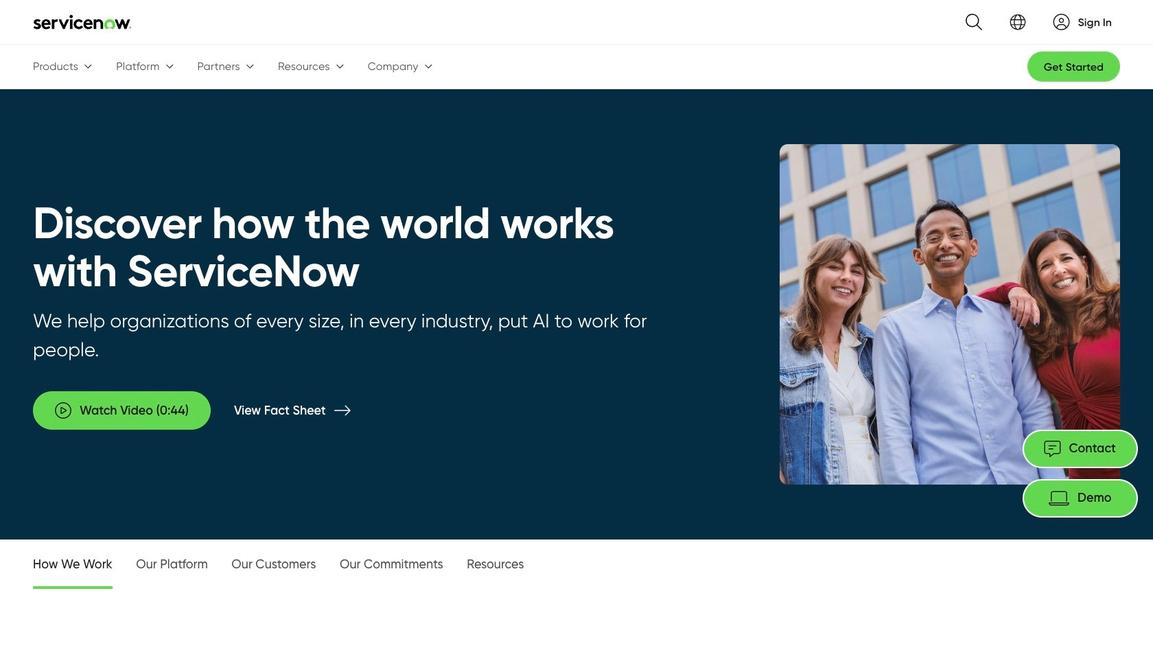 Task type: describe. For each thing, give the bounding box(es) containing it.
servicenow image
[[33, 14, 132, 30]]



Task type: locate. For each thing, give the bounding box(es) containing it.
select your country image
[[1010, 14, 1026, 30]]

arc image
[[1054, 13, 1070, 30]]



Task type: vqa. For each thing, say whether or not it's contained in the screenshot.
日本 - 日本語
no



